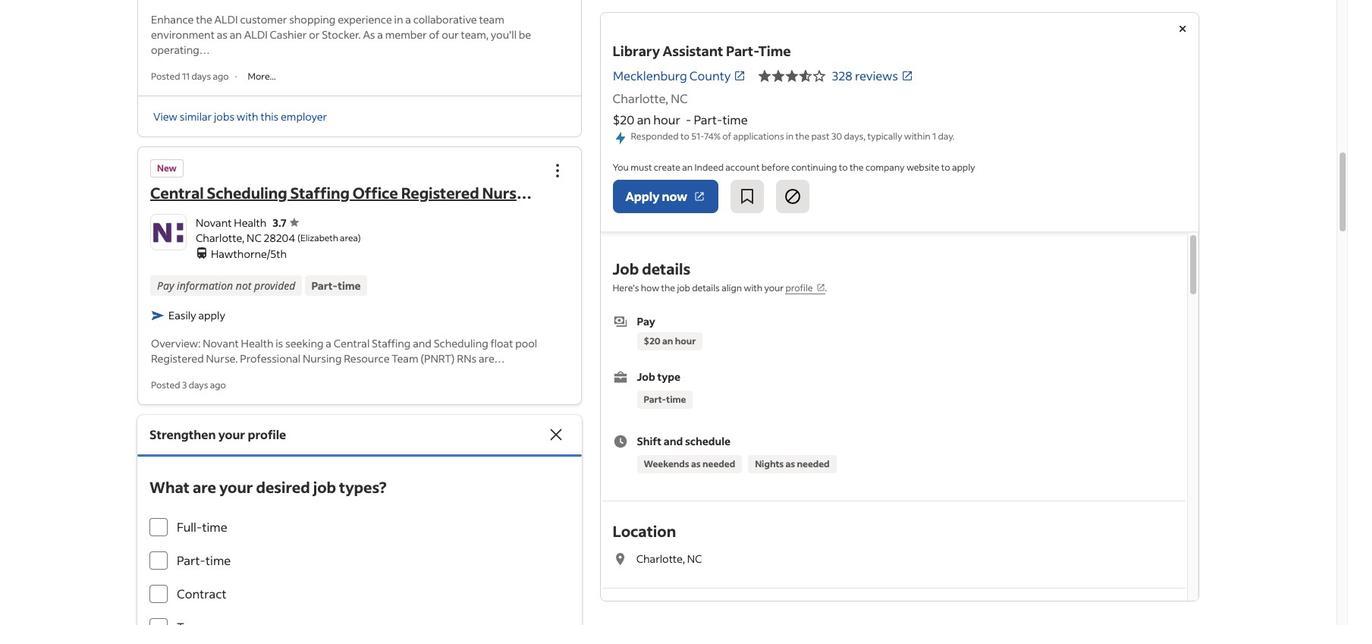 Task type: locate. For each thing, give the bounding box(es) containing it.
0 vertical spatial charlotte, nc
[[613, 90, 689, 106]]

part- right part-time option in the bottom of the page
[[177, 553, 206, 569]]

0 horizontal spatial profile
[[248, 427, 286, 443]]

hour
[[654, 112, 681, 128], [676, 336, 697, 347]]

central inside central scheduling staffing office registered nurse general
[[150, 183, 204, 203]]

similar
[[180, 109, 212, 124]]

1 vertical spatial scheduling
[[434, 336, 489, 351]]

0 vertical spatial scheduling
[[207, 183, 287, 203]]

part-time inside what are your desired job types? element
[[177, 553, 231, 569]]

central up 'resource' on the left bottom of the page
[[334, 336, 370, 351]]

details up how
[[643, 259, 691, 279]]

in for a
[[394, 12, 403, 26]]

health left 3.7
[[234, 216, 267, 230]]

central scheduling staffing office registered nurse general
[[150, 183, 526, 221]]

ago left ·
[[213, 70, 229, 82]]

0 vertical spatial ago
[[213, 70, 229, 82]]

is
[[276, 336, 283, 351]]

your right are
[[219, 478, 253, 497]]

1 vertical spatial details
[[693, 283, 721, 294]]

$20
[[613, 112, 635, 128], [644, 336, 661, 347]]

as right environment
[[217, 27, 228, 42]]

nc for location
[[688, 552, 703, 566]]

time down type
[[667, 394, 687, 406]]

1 vertical spatial a
[[377, 27, 383, 42]]

0 vertical spatial aldi
[[215, 12, 238, 26]]

aldi
[[215, 12, 238, 26], [244, 27, 268, 42]]

Contract checkbox
[[150, 585, 168, 604]]

scheduling up rns
[[434, 336, 489, 351]]

1 vertical spatial central
[[334, 336, 370, 351]]

more... button
[[243, 70, 281, 83]]

pay up $20 an hour
[[638, 314, 656, 329]]

job right how
[[678, 283, 691, 294]]

0 horizontal spatial central
[[150, 183, 204, 203]]

job up "here's"
[[613, 259, 640, 279]]

not interested image
[[784, 188, 803, 206]]

1 horizontal spatial aldi
[[244, 27, 268, 42]]

0 vertical spatial profile
[[786, 283, 814, 294]]

posted left '11'
[[151, 70, 180, 82]]

2 horizontal spatial a
[[406, 12, 411, 26]]

in inside enhance the aldi customer shopping experience in a collaborative team environment as an aldi cashier or stocker. as a member of our team, you'll be operating…
[[394, 12, 403, 26]]

to right website
[[942, 162, 951, 173]]

type
[[658, 370, 681, 384]]

charlotte, down location
[[637, 552, 686, 566]]

2 horizontal spatial as
[[786, 459, 796, 470]]

1 horizontal spatial and
[[664, 434, 684, 449]]

and
[[413, 336, 432, 351], [664, 434, 684, 449]]

to
[[681, 131, 690, 142], [840, 162, 849, 173], [942, 162, 951, 173]]

assistant
[[663, 42, 724, 60]]

hawthorne/5th
[[211, 247, 287, 261]]

your left profile link
[[765, 283, 785, 294]]

0 vertical spatial details
[[643, 259, 691, 279]]

0 vertical spatial staffing
[[290, 183, 350, 203]]

member
[[385, 27, 427, 42]]

apply right easily
[[198, 308, 225, 323]]

0 horizontal spatial of
[[429, 27, 440, 42]]

create
[[655, 162, 681, 173]]

needed
[[703, 459, 736, 470], [798, 459, 830, 470]]

2 needed from the left
[[798, 459, 830, 470]]

2 posted from the top
[[151, 380, 180, 391]]

within
[[905, 131, 931, 142]]

a right as
[[377, 27, 383, 42]]

profile up the what are your desired job types?
[[248, 427, 286, 443]]

scheduling inside overview: novant health is seeking a central staffing and scheduling float pool registered nurse. professional nursing resource team (pnrt) rns are…
[[434, 336, 489, 351]]

needed down schedule
[[703, 459, 736, 470]]

environment
[[151, 27, 215, 42]]

apply
[[626, 188, 660, 204]]

in left past
[[787, 131, 795, 142]]

pay for pay information not provided
[[157, 279, 174, 293]]

profile left .
[[786, 283, 814, 294]]

part-time
[[312, 279, 361, 293], [644, 394, 687, 406], [177, 553, 231, 569]]

1 horizontal spatial registered
[[401, 183, 479, 203]]

0 horizontal spatial $20
[[613, 112, 635, 128]]

charlotte, nc
[[613, 90, 689, 106], [637, 552, 703, 566]]

registered down overview:
[[151, 351, 204, 366]]

charlotte, for location
[[637, 552, 686, 566]]

0 vertical spatial posted
[[151, 70, 180, 82]]

in
[[394, 12, 403, 26], [787, 131, 795, 142]]

0 horizontal spatial apply
[[198, 308, 225, 323]]

1 vertical spatial $20
[[644, 336, 661, 347]]

charlotte, nc for location
[[637, 552, 703, 566]]

Full-time checkbox
[[150, 519, 168, 537]]

job left types?
[[313, 478, 336, 497]]

1 vertical spatial in
[[787, 131, 795, 142]]

1 horizontal spatial in
[[787, 131, 795, 142]]

1 horizontal spatial scheduling
[[434, 336, 489, 351]]

Part-time checkbox
[[150, 552, 168, 570]]

needed for nights as needed
[[798, 459, 830, 470]]

team
[[392, 351, 419, 366]]

0 horizontal spatial with
[[237, 109, 259, 124]]

you
[[613, 162, 629, 173]]

1 horizontal spatial central
[[334, 336, 370, 351]]

part-time for an
[[644, 394, 687, 406]]

job actions for central scheduling staffing office registered nurse general is collapsed image
[[549, 162, 567, 180]]

charlotte, for library assistant part-time
[[613, 90, 669, 106]]

0 horizontal spatial job
[[313, 478, 336, 497]]

$20 up job type on the bottom of the page
[[644, 336, 661, 347]]

central down new at the left of page
[[150, 183, 204, 203]]

0 vertical spatial nc
[[672, 90, 689, 106]]

0 vertical spatial hour
[[654, 112, 681, 128]]

0 horizontal spatial staffing
[[290, 183, 350, 203]]

days,
[[845, 131, 867, 142]]

novant up the transit information "icon"
[[196, 216, 232, 230]]

2 horizontal spatial part-time
[[644, 394, 687, 406]]

1 horizontal spatial profile
[[786, 283, 814, 294]]

ago down nurse.
[[210, 380, 226, 391]]

2 vertical spatial a
[[326, 336, 332, 351]]

)
[[358, 232, 361, 244]]

scheduling inside central scheduling staffing office registered nurse general
[[207, 183, 287, 203]]

hour up type
[[676, 336, 697, 347]]

2 vertical spatial nc
[[688, 552, 703, 566]]

0 vertical spatial your
[[765, 283, 785, 294]]

as down schedule
[[692, 459, 701, 470]]

posted
[[151, 70, 180, 82], [151, 380, 180, 391]]

charlotte, down the novant health
[[196, 231, 245, 245]]

profile
[[786, 283, 814, 294], [248, 427, 286, 443]]

as for nights as needed
[[786, 459, 796, 470]]

328
[[833, 68, 853, 83]]

as for weekends as needed
[[692, 459, 701, 470]]

align
[[722, 283, 743, 294]]

of left the our
[[429, 27, 440, 42]]

of
[[429, 27, 440, 42], [723, 131, 732, 142]]

0 vertical spatial part-time
[[312, 279, 361, 293]]

contract
[[177, 586, 226, 602]]

pay up easily
[[157, 279, 174, 293]]

job for job details
[[613, 259, 640, 279]]

days
[[192, 70, 211, 82], [189, 380, 208, 391]]

location
[[613, 522, 677, 541]]

are
[[193, 478, 216, 497]]

0 vertical spatial pay
[[157, 279, 174, 293]]

past
[[812, 131, 830, 142]]

nc for library assistant part-time
[[672, 90, 689, 106]]

1 vertical spatial job
[[638, 370, 656, 384]]

in up member
[[394, 12, 403, 26]]

mecklenburg county link
[[613, 67, 746, 85]]

0 horizontal spatial pay
[[157, 279, 174, 293]]

$20 for $20 an hour - part-time
[[613, 112, 635, 128]]

in for the
[[787, 131, 795, 142]]

scheduling
[[207, 183, 287, 203], [434, 336, 489, 351]]

the right how
[[662, 283, 676, 294]]

hour for $20 an hour
[[676, 336, 697, 347]]

of inside enhance the aldi customer shopping experience in a collaborative team environment as an aldi cashier or stocker. as a member of our team, you'll be operating…
[[429, 27, 440, 42]]

what are your desired job types?
[[150, 478, 387, 497]]

charlotte, down mecklenburg on the top
[[613, 90, 669, 106]]

rns
[[457, 351, 477, 366]]

charlotte, nc down location
[[637, 552, 703, 566]]

central inside overview: novant health is seeking a central staffing and scheduling float pool registered nurse. professional nursing resource team (pnrt) rns are…
[[334, 336, 370, 351]]

3.7 out of five stars rating image
[[273, 216, 299, 230]]

1 vertical spatial with
[[745, 283, 763, 294]]

strengthen
[[150, 427, 216, 443]]

1 vertical spatial health
[[241, 336, 274, 351]]

0 vertical spatial registered
[[401, 183, 479, 203]]

and inside overview: novant health is seeking a central staffing and scheduling float pool registered nurse. professional nursing resource team (pnrt) rns are…
[[413, 336, 432, 351]]

nights as needed
[[756, 459, 830, 470]]

part-time down full-time
[[177, 553, 231, 569]]

an down customer
[[230, 27, 242, 42]]

posted left 3 on the bottom left of page
[[151, 380, 180, 391]]

staffing up team at the left
[[372, 336, 411, 351]]

a up member
[[406, 12, 411, 26]]

1 horizontal spatial staffing
[[372, 336, 411, 351]]

health inside overview: novant health is seeking a central staffing and scheduling float pool registered nurse. professional nursing resource team (pnrt) rns are…
[[241, 336, 274, 351]]

$20 up responded
[[613, 112, 635, 128]]

of right 74% on the right of the page
[[723, 131, 732, 142]]

dismiss card image
[[547, 426, 565, 444]]

close job details image
[[1174, 20, 1192, 38]]

0 horizontal spatial as
[[217, 27, 228, 42]]

the up environment
[[196, 12, 212, 26]]

1 vertical spatial ago
[[210, 380, 226, 391]]

1 horizontal spatial pay
[[638, 314, 656, 329]]

office
[[353, 183, 398, 203]]

charlotte,
[[613, 90, 669, 106], [196, 231, 245, 245], [637, 552, 686, 566]]

1 vertical spatial pay
[[638, 314, 656, 329]]

0 horizontal spatial to
[[681, 131, 690, 142]]

registered left nurse
[[401, 183, 479, 203]]

1 horizontal spatial needed
[[798, 459, 830, 470]]

0 horizontal spatial and
[[413, 336, 432, 351]]

job type
[[638, 370, 681, 384]]

nurse.
[[206, 351, 238, 366]]

staffing up elizabeth
[[290, 183, 350, 203]]

(pnrt)
[[421, 351, 455, 366]]

charlotte, nc down mecklenburg on the top
[[613, 90, 689, 106]]

scheduling up the novant health
[[207, 183, 287, 203]]

details left align
[[693, 283, 721, 294]]

1 vertical spatial charlotte,
[[196, 231, 245, 245]]

pay information not provided
[[157, 279, 296, 293]]

with left this on the top left
[[237, 109, 259, 124]]

pay for pay
[[638, 314, 656, 329]]

job details
[[613, 259, 691, 279]]

0 horizontal spatial registered
[[151, 351, 204, 366]]

hour up responded
[[654, 112, 681, 128]]

health up professional
[[241, 336, 274, 351]]

days right '11'
[[192, 70, 211, 82]]

charlotte, nc for library assistant part-time
[[613, 90, 689, 106]]

1 horizontal spatial part-time
[[312, 279, 361, 293]]

as inside enhance the aldi customer shopping experience in a collaborative team environment as an aldi cashier or stocker. as a member of our team, you'll be operating…
[[217, 27, 228, 42]]

responded
[[632, 131, 679, 142]]

1 needed from the left
[[703, 459, 736, 470]]

aldi down customer
[[244, 27, 268, 42]]

0 horizontal spatial details
[[643, 259, 691, 279]]

time down are
[[202, 519, 227, 535]]

1 horizontal spatial details
[[693, 283, 721, 294]]

to left 51-
[[681, 131, 690, 142]]

and up 'weekends'
[[664, 434, 684, 449]]

operating…
[[151, 42, 210, 57]]

to right continuing
[[840, 162, 849, 173]]

1 horizontal spatial $20
[[644, 336, 661, 347]]

before
[[762, 162, 790, 173]]

reviews
[[856, 68, 899, 83]]

aldi left customer
[[215, 12, 238, 26]]

0 horizontal spatial part-time
[[177, 553, 231, 569]]

provided
[[254, 279, 296, 293]]

days right 3 on the bottom left of page
[[189, 380, 208, 391]]

ago for posted 11 days ago ·
[[213, 70, 229, 82]]

1 vertical spatial your
[[218, 427, 245, 443]]

here's
[[613, 283, 640, 294]]

novant up nurse.
[[203, 336, 239, 351]]

0 vertical spatial of
[[429, 27, 440, 42]]

0 vertical spatial apply
[[953, 162, 976, 173]]

posted 3 days ago
[[151, 380, 226, 391]]

1 vertical spatial charlotte, nc
[[637, 552, 703, 566]]

1 vertical spatial posted
[[151, 380, 180, 391]]

0 horizontal spatial in
[[394, 12, 403, 26]]

1 vertical spatial novant
[[203, 336, 239, 351]]

nc
[[672, 90, 689, 106], [247, 231, 262, 245], [688, 552, 703, 566]]

3.7
[[273, 216, 287, 230]]

part-time down type
[[644, 394, 687, 406]]

job left type
[[638, 370, 656, 384]]

as right "nights"
[[786, 459, 796, 470]]

part-time down area on the left of page
[[312, 279, 361, 293]]

0 vertical spatial a
[[406, 12, 411, 26]]

1 posted from the top
[[151, 70, 180, 82]]

2 vertical spatial your
[[219, 478, 253, 497]]

1 horizontal spatial job
[[678, 283, 691, 294]]

a up nursing
[[326, 336, 332, 351]]

0 horizontal spatial a
[[326, 336, 332, 351]]

2 vertical spatial charlotte,
[[637, 552, 686, 566]]

11
[[182, 70, 190, 82]]

posted for posted 3 days ago
[[151, 380, 180, 391]]

1 horizontal spatial of
[[723, 131, 732, 142]]

professional
[[240, 351, 301, 366]]

novant health
[[196, 216, 267, 230]]

the
[[196, 12, 212, 26], [796, 131, 810, 142], [850, 162, 865, 173], [662, 283, 676, 294]]

an up responded
[[638, 112, 652, 128]]

needed right "nights"
[[798, 459, 830, 470]]

what
[[150, 478, 190, 497]]

2 vertical spatial part-time
[[177, 553, 231, 569]]

overview: novant health is seeking a central staffing and scheduling float pool registered nurse. professional nursing resource team (pnrt) rns are…
[[151, 336, 538, 366]]

0 vertical spatial days
[[192, 70, 211, 82]]

1 vertical spatial nc
[[247, 231, 262, 245]]

0 horizontal spatial needed
[[703, 459, 736, 470]]

and up (pnrt)
[[413, 336, 432, 351]]

0 vertical spatial job
[[613, 259, 640, 279]]

apply down day.
[[953, 162, 976, 173]]

0 vertical spatial $20
[[613, 112, 635, 128]]

1 vertical spatial job
[[313, 478, 336, 497]]

collaborative
[[413, 12, 477, 26]]

1 vertical spatial hour
[[676, 336, 697, 347]]

your right "strengthen"
[[218, 427, 245, 443]]

0 vertical spatial central
[[150, 183, 204, 203]]

stocker.
[[322, 27, 361, 42]]

needed for weekends as needed
[[703, 459, 736, 470]]

1 vertical spatial staffing
[[372, 336, 411, 351]]

central
[[150, 183, 204, 203], [334, 336, 370, 351]]

job for job type
[[638, 370, 656, 384]]

0 vertical spatial in
[[394, 12, 403, 26]]

company logo image
[[151, 215, 186, 250]]

1 horizontal spatial to
[[840, 162, 849, 173]]

0 horizontal spatial scheduling
[[207, 183, 287, 203]]

responded to 51-74% of applications in the past 30 days, typically within 1 day.
[[632, 131, 956, 142]]

with right align
[[745, 283, 763, 294]]

1 vertical spatial days
[[189, 380, 208, 391]]

0 vertical spatial and
[[413, 336, 432, 351]]



Task type: describe. For each thing, give the bounding box(es) containing it.
an up type
[[663, 336, 674, 347]]

28204
[[264, 231, 295, 245]]

float
[[491, 336, 513, 351]]

strengthen your profile
[[150, 427, 286, 443]]

an right create
[[683, 162, 694, 173]]

types?
[[339, 478, 387, 497]]

mecklenburg
[[613, 68, 687, 83]]

full-
[[177, 519, 202, 535]]

30
[[832, 131, 843, 142]]

more...
[[248, 70, 276, 82]]

profile link
[[786, 283, 826, 295]]

an inside enhance the aldi customer shopping experience in a collaborative team environment as an aldi cashier or stocker. as a member of our team, you'll be operating…
[[230, 27, 242, 42]]

central scheduling staffing office registered nurse general button
[[150, 183, 532, 221]]

1 vertical spatial aldi
[[244, 27, 268, 42]]

general
[[150, 201, 207, 221]]

Temporary checkbox
[[150, 619, 168, 625]]

information
[[177, 279, 233, 293]]

day.
[[939, 131, 956, 142]]

hour for $20 an hour - part-time
[[654, 112, 681, 128]]

seeking
[[285, 336, 324, 351]]

registered inside central scheduling staffing office registered nurse general
[[401, 183, 479, 203]]

account
[[726, 162, 760, 173]]

1 horizontal spatial a
[[377, 27, 383, 42]]

staffing inside overview: novant health is seeking a central staffing and scheduling float pool registered nurse. professional nursing resource team (pnrt) rns are…
[[372, 336, 411, 351]]

continuing
[[792, 162, 838, 173]]

our
[[442, 27, 459, 42]]

desired
[[256, 478, 310, 497]]

1 vertical spatial profile
[[248, 427, 286, 443]]

1 vertical spatial of
[[723, 131, 732, 142]]

weekends as needed
[[644, 459, 736, 470]]

transit information image
[[196, 244, 208, 259]]

registered inside overview: novant health is seeking a central staffing and scheduling float pool registered nurse. professional nursing resource team (pnrt) rns are…
[[151, 351, 204, 366]]

1 vertical spatial and
[[664, 434, 684, 449]]

2 horizontal spatial to
[[942, 162, 951, 173]]

pool
[[516, 336, 538, 351]]

time down full-time
[[206, 553, 231, 569]]

0 vertical spatial health
[[234, 216, 267, 230]]

the left "company"
[[850, 162, 865, 173]]

applications
[[734, 131, 785, 142]]

you'll
[[491, 27, 517, 42]]

enhance
[[151, 12, 194, 26]]

cashier
[[270, 27, 307, 42]]

team
[[479, 12, 505, 26]]

shift and schedule
[[638, 434, 731, 449]]

jobs
[[214, 109, 235, 124]]

shift
[[638, 434, 662, 449]]

$20 an hour
[[644, 336, 697, 347]]

novant inside overview: novant health is seeking a central staffing and scheduling float pool registered nurse. professional nursing resource team (pnrt) rns are…
[[203, 336, 239, 351]]

1 horizontal spatial apply
[[953, 162, 976, 173]]

0 vertical spatial with
[[237, 109, 259, 124]]

view similar jobs with this employer link
[[153, 109, 327, 124]]

here's how the job details align with your
[[613, 283, 786, 294]]

nights
[[756, 459, 785, 470]]

1 horizontal spatial with
[[745, 283, 763, 294]]

overview:
[[151, 336, 201, 351]]

posted for posted 11 days ago ·
[[151, 70, 180, 82]]

$20 an hour - part-time
[[613, 112, 749, 128]]

apply now button
[[613, 180, 719, 213]]

indeed
[[695, 162, 724, 173]]

customer
[[240, 12, 287, 26]]

3
[[182, 380, 187, 391]]

library
[[613, 42, 661, 60]]

employer
[[281, 109, 327, 124]]

as
[[363, 27, 375, 42]]

be
[[519, 27, 531, 42]]

time down area on the left of page
[[338, 279, 361, 293]]

easily
[[169, 308, 196, 323]]

must
[[631, 162, 653, 173]]

area
[[340, 232, 358, 244]]

part- up 74% on the right of the page
[[695, 112, 723, 128]]

new
[[157, 162, 177, 174]]

shopping
[[289, 12, 336, 26]]

3.6 out of 5 stars image
[[759, 67, 827, 85]]

not
[[236, 279, 252, 293]]

are…
[[479, 351, 505, 366]]

full-time
[[177, 519, 227, 535]]

nursing
[[303, 351, 342, 366]]

save this job image
[[739, 188, 757, 206]]

view
[[153, 109, 178, 124]]

part- down job type on the bottom of the page
[[644, 394, 667, 406]]

what are your desired job types? element
[[150, 511, 570, 625]]

(
[[298, 232, 301, 244]]

this
[[261, 109, 279, 124]]

company
[[866, 162, 906, 173]]

ago for posted 3 days ago
[[210, 380, 226, 391]]

the left past
[[796, 131, 810, 142]]

0 vertical spatial job
[[678, 283, 691, 294]]

the inside enhance the aldi customer shopping experience in a collaborative team environment as an aldi cashier or stocker. as a member of our team, you'll be operating…
[[196, 12, 212, 26]]

.
[[826, 283, 828, 294]]

328 reviews
[[833, 68, 899, 83]]

staffing inside central scheduling staffing office registered nurse general
[[290, 183, 350, 203]]

charlotte, nc 28204 ( elizabeth area )
[[196, 231, 361, 245]]

part-time for health
[[312, 279, 361, 293]]

$20 for $20 an hour
[[644, 336, 661, 347]]

1 vertical spatial apply
[[198, 308, 225, 323]]

team,
[[461, 27, 489, 42]]

view similar jobs with this employer
[[153, 109, 327, 124]]

typically
[[868, 131, 903, 142]]

328 reviews link
[[833, 68, 914, 83]]

part- inside what are your desired job types? element
[[177, 553, 206, 569]]

easily apply
[[169, 308, 225, 323]]

how
[[642, 283, 660, 294]]

apply now
[[626, 188, 688, 204]]

·
[[235, 70, 237, 82]]

experience
[[338, 12, 392, 26]]

time up applications
[[723, 112, 749, 128]]

a inside overview: novant health is seeking a central staffing and scheduling float pool registered nurse. professional nursing resource team (pnrt) rns are…
[[326, 336, 332, 351]]

part- up county
[[727, 42, 759, 60]]

nurse
[[482, 183, 526, 203]]

0 horizontal spatial aldi
[[215, 12, 238, 26]]

now
[[663, 188, 688, 204]]

enhance the aldi customer shopping experience in a collaborative team environment as an aldi cashier or stocker. as a member of our team, you'll be operating…
[[151, 12, 531, 57]]

0 vertical spatial novant
[[196, 216, 232, 230]]

days for 11
[[192, 70, 211, 82]]

county
[[690, 68, 731, 83]]

part- down elizabeth
[[312, 279, 338, 293]]

website
[[907, 162, 940, 173]]

days for 3
[[189, 380, 208, 391]]



Task type: vqa. For each thing, say whether or not it's contained in the screenshot.
328 reviews
yes



